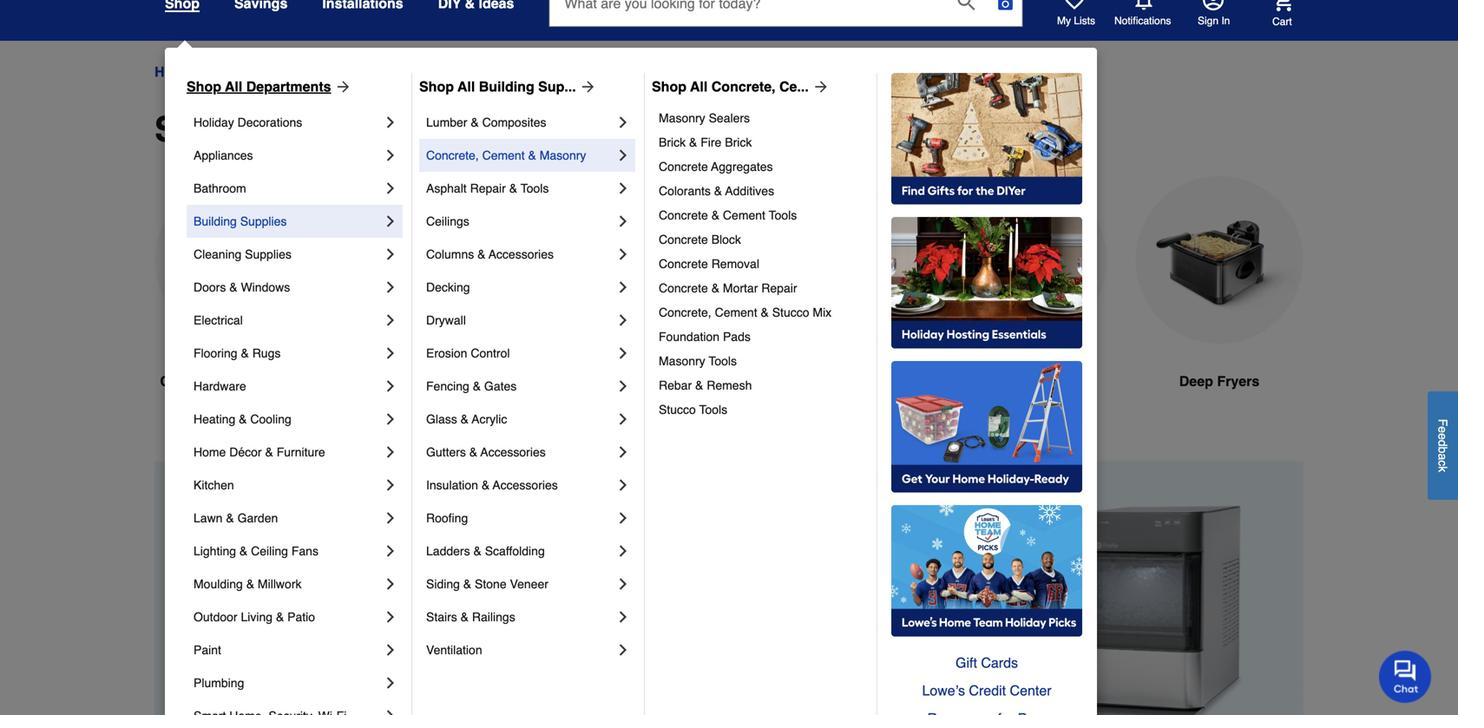 Task type: describe. For each thing, give the bounding box(es) containing it.
glass & acrylic link
[[426, 403, 615, 436]]

all for building
[[458, 79, 475, 95]]

& for glass & acrylic
[[461, 412, 469, 426]]

building supplies link
[[194, 205, 382, 238]]

1 horizontal spatial small
[[298, 64, 332, 80]]

Search Query text field
[[550, 0, 944, 26]]

my lists
[[1057, 15, 1096, 27]]

siding & stone veneer link
[[426, 568, 615, 601]]

rebar & remesh link
[[659, 373, 865, 398]]

moulding & millwork link
[[194, 568, 382, 601]]

chevron right image for hardware
[[382, 378, 399, 395]]

sealers
[[709, 111, 750, 125]]

accessories for columns & accessories
[[489, 247, 554, 261]]

concrete block
[[659, 233, 741, 247]]

lowe's credit center link
[[892, 677, 1083, 705]]

chevron right image for decking
[[615, 279, 632, 296]]

d
[[1436, 440, 1450, 447]]

masonry sealers link
[[659, 106, 865, 130]]

gutters & accessories
[[426, 445, 546, 459]]

insulation
[[426, 478, 478, 492]]

chevron right image for flooring & rugs
[[382, 345, 399, 362]]

find gifts for the diyer. image
[[892, 73, 1083, 205]]

stucco tools link
[[659, 398, 865, 422]]

garden
[[238, 511, 278, 525]]

deep fryers link
[[1136, 176, 1304, 434]]

living
[[241, 610, 273, 624]]

bathroom link
[[194, 172, 382, 205]]

arrow right image for shop all departments
[[331, 78, 352, 95]]

erosion control
[[426, 346, 510, 360]]

f e e d b a c k
[[1436, 419, 1450, 472]]

& for brick & fire brick
[[689, 135, 697, 149]]

1 horizontal spatial building
[[479, 79, 535, 95]]

lowe's home team holiday picks. image
[[892, 505, 1083, 637]]

cart
[[1273, 15, 1292, 28]]

& for gutters & accessories
[[469, 445, 478, 459]]

foundation
[[659, 330, 720, 344]]

& for lighting & ceiling fans
[[240, 544, 248, 558]]

ice
[[429, 373, 448, 389]]

ovens
[[636, 373, 679, 389]]

1 vertical spatial building
[[194, 214, 237, 228]]

cleaning supplies
[[194, 247, 292, 261]]

fryers
[[1217, 373, 1260, 389]]

patio
[[288, 610, 315, 624]]

sign in
[[1198, 15, 1230, 27]]

& for siding & stone veneer
[[463, 577, 472, 591]]

chevron right image for concrete, cement & masonry
[[615, 147, 632, 164]]

kitchen link
[[194, 469, 382, 502]]

doors & windows
[[194, 280, 290, 294]]

chevron right image for columns & accessories
[[615, 246, 632, 263]]

insulation & accessories link
[[426, 469, 615, 502]]

fencing
[[426, 379, 470, 393]]

shop all departments link
[[187, 76, 352, 97]]

0 vertical spatial appliances link
[[208, 62, 282, 82]]

& for insulation & accessories
[[482, 478, 490, 492]]

gift
[[956, 655, 977, 671]]

tools up ceilings link
[[521, 181, 549, 195]]

chevron right image for kitchen
[[382, 477, 399, 494]]

chevron right image for lumber & composites
[[615, 114, 632, 131]]

outdoor living & patio link
[[194, 601, 382, 634]]

1 brick from the left
[[659, 135, 686, 149]]

masonry sealers
[[659, 111, 750, 125]]

& for doors & windows
[[229, 280, 238, 294]]

foundation pads link
[[659, 325, 865, 349]]

columns & accessories link
[[426, 238, 615, 271]]

1 vertical spatial cement
[[723, 208, 766, 222]]

brick & fire brick
[[659, 135, 752, 149]]

1 vertical spatial masonry
[[540, 148, 586, 162]]

decking link
[[426, 271, 615, 304]]

& for concrete & cement tools
[[712, 208, 720, 222]]

& for stairs & railings
[[461, 610, 469, 624]]

search image
[[958, 0, 975, 10]]

siding & stone veneer
[[426, 577, 549, 591]]

a silver-colored new air portable ice maker. image
[[351, 176, 519, 344]]

blenders link
[[939, 176, 1108, 434]]

chevron right image for appliances
[[382, 147, 399, 164]]

concrete removal
[[659, 257, 760, 271]]

concrete & mortar repair
[[659, 281, 797, 295]]

& for lumber & composites
[[471, 115, 479, 129]]

ventilation link
[[426, 634, 615, 667]]

& for columns & accessories
[[478, 247, 486, 261]]

lowe's
[[922, 683, 965, 699]]

chevron right image for stairs & railings
[[615, 609, 632, 626]]

concrete for concrete aggregates
[[659, 160, 708, 174]]

1 horizontal spatial repair
[[762, 281, 797, 295]]

f e e d b a c k button
[[1428, 391, 1458, 500]]

lowe's credit center
[[922, 683, 1052, 699]]

flooring & rugs link
[[194, 337, 382, 370]]

concrete, for concrete, cement & masonry
[[426, 148, 479, 162]]

& for colorants & additives
[[714, 184, 722, 198]]

remesh
[[707, 379, 752, 392]]

cement for stucco
[[715, 306, 758, 319]]

lawn
[[194, 511, 223, 525]]

all for concrete,
[[690, 79, 708, 95]]

concrete aggregates
[[659, 160, 773, 174]]

shop all concrete, ce...
[[652, 79, 809, 95]]

accessories for insulation & accessories
[[493, 478, 558, 492]]

k
[[1436, 466, 1450, 472]]

concrete for concrete & cement tools
[[659, 208, 708, 222]]

lumber
[[426, 115, 467, 129]]

shop all concrete, ce... link
[[652, 76, 830, 97]]

& for ladders & scaffolding
[[474, 544, 482, 558]]

home for home
[[155, 64, 193, 80]]

0 vertical spatial repair
[[470, 181, 506, 195]]

chevron right image for glass & acrylic
[[615, 411, 632, 428]]

get your home holiday-ready. image
[[892, 361, 1083, 493]]

stone
[[475, 577, 507, 591]]

deep fryers
[[1180, 373, 1260, 389]]

colorants & additives
[[659, 184, 774, 198]]

a stainless steel toaster oven. image
[[547, 176, 715, 344]]

shop all building sup... link
[[419, 76, 597, 97]]

ladders
[[426, 544, 470, 558]]

rebar
[[659, 379, 692, 392]]

millwork
[[258, 577, 302, 591]]

a chefman stainless steel deep fryer. image
[[1136, 176, 1304, 344]]

stairs & railings
[[426, 610, 515, 624]]

block
[[712, 233, 741, 247]]

chevron right image for plumbing
[[382, 675, 399, 692]]

mix
[[813, 306, 832, 319]]

ceilings link
[[426, 205, 615, 238]]

composites
[[482, 115, 547, 129]]

building supplies
[[194, 214, 287, 228]]

flooring
[[194, 346, 238, 360]]

& right the décor
[[265, 445, 273, 459]]

& for lawn & garden
[[226, 511, 234, 525]]

cooling
[[250, 412, 292, 426]]

chevron right image for lawn & garden
[[382, 510, 399, 527]]

advertisement region
[[155, 461, 1304, 715]]

a gray and stainless steel ninja air fryer. image
[[743, 176, 912, 344]]

cement for masonry
[[482, 148, 525, 162]]

home link
[[155, 62, 193, 82]]

sign in button
[[1198, 0, 1230, 28]]

masonry for masonry sealers
[[659, 111, 706, 125]]

hardware
[[194, 379, 246, 393]]

fans
[[292, 544, 319, 558]]

departments
[[246, 79, 331, 95]]

& for concrete & mortar repair
[[712, 281, 720, 295]]



Task type: vqa. For each thing, say whether or not it's contained in the screenshot.
Siding & Stone Veneer &
yes



Task type: locate. For each thing, give the bounding box(es) containing it.
repair down concrete, cement & masonry
[[470, 181, 506, 195]]

lowe's home improvement account image
[[1203, 0, 1224, 10]]

2 vertical spatial cement
[[715, 306, 758, 319]]

0 vertical spatial masonry
[[659, 111, 706, 125]]

shop for shop all concrete, ce...
[[652, 79, 687, 95]]

masonry
[[659, 111, 706, 125], [540, 148, 586, 162], [659, 354, 706, 368]]

shop up the masonry sealers
[[652, 79, 687, 95]]

cement
[[482, 148, 525, 162], [723, 208, 766, 222], [715, 306, 758, 319]]

a black and stainless steel countertop microwave. image
[[155, 176, 323, 344]]

arrow right image inside 'shop all concrete, ce...' link
[[809, 78, 830, 95]]

1 e from the top
[[1436, 426, 1450, 433]]

chevron right image for doors & windows
[[382, 279, 399, 296]]

camera image
[[997, 0, 1014, 12]]

concrete down concrete removal
[[659, 281, 708, 295]]

rugs
[[252, 346, 281, 360]]

1 horizontal spatial shop
[[419, 79, 454, 95]]

chevron right image for electrical
[[382, 312, 399, 329]]

small up bathroom
[[155, 109, 247, 149]]

supplies up cleaning supplies
[[240, 214, 287, 228]]

lighting
[[194, 544, 236, 558]]

shop
[[187, 79, 221, 95], [419, 79, 454, 95], [652, 79, 687, 95]]

accessories up decking link
[[489, 247, 554, 261]]

arrow right image inside shop all departments link
[[331, 78, 352, 95]]

sign
[[1198, 15, 1219, 27]]

building up the cleaning on the left
[[194, 214, 237, 228]]

4 concrete from the top
[[659, 257, 708, 271]]

brick left fire on the top left of page
[[659, 135, 686, 149]]

1 vertical spatial appliances link
[[194, 139, 382, 172]]

outdoor
[[194, 610, 238, 624]]

chevron right image for insulation & accessories
[[615, 477, 632, 494]]

ladders & scaffolding link
[[426, 535, 615, 568]]

masonry for masonry tools
[[659, 354, 706, 368]]

& for moulding & millwork
[[246, 577, 254, 591]]

2 vertical spatial masonry
[[659, 354, 706, 368]]

1 shop from the left
[[187, 79, 221, 95]]

gutters
[[426, 445, 466, 459]]

heating
[[194, 412, 235, 426]]

lumber & composites link
[[426, 106, 615, 139]]

concrete,
[[712, 79, 776, 95], [426, 148, 479, 162], [659, 306, 712, 319]]

concrete, cement & stucco mix
[[659, 306, 832, 319]]

appliances up holiday decorations at the top of the page
[[208, 64, 282, 80]]

appliances link down the decorations
[[194, 139, 382, 172]]

outdoor living & patio
[[194, 610, 315, 624]]

chevron right image for moulding & millwork
[[382, 576, 399, 593]]

chevron right image for heating & cooling
[[382, 411, 399, 428]]

shop up lumber
[[419, 79, 454, 95]]

& right doors
[[229, 280, 238, 294]]

appliances right departments
[[336, 64, 403, 80]]

chevron right image
[[615, 114, 632, 131], [615, 147, 632, 164], [382, 213, 399, 230], [615, 246, 632, 263], [615, 279, 632, 296], [382, 312, 399, 329], [615, 345, 632, 362], [615, 411, 632, 428], [382, 444, 399, 461], [382, 477, 399, 494], [615, 477, 632, 494], [382, 543, 399, 560], [615, 543, 632, 560], [615, 576, 632, 593], [615, 642, 632, 659], [382, 708, 399, 715]]

small up holiday decorations link
[[298, 64, 332, 80]]

shop all departments
[[187, 79, 331, 95]]

concrete, up foundation
[[659, 306, 712, 319]]

& inside "link"
[[240, 544, 248, 558]]

2 horizontal spatial all
[[690, 79, 708, 95]]

furniture
[[277, 445, 325, 459]]

stairs
[[426, 610, 457, 624]]

0 vertical spatial accessories
[[489, 247, 554, 261]]

shop for shop all building sup...
[[419, 79, 454, 95]]

b
[[1436, 447, 1450, 453]]

arrow right image for shop all concrete, ce...
[[809, 78, 830, 95]]

1 vertical spatial small
[[155, 109, 247, 149]]

0 horizontal spatial repair
[[470, 181, 506, 195]]

accessories for gutters & accessories
[[481, 445, 546, 459]]

cement up pads
[[715, 306, 758, 319]]

& for rebar & remesh
[[695, 379, 704, 392]]

& right lumber
[[471, 115, 479, 129]]

2 horizontal spatial shop
[[652, 79, 687, 95]]

arrow right image up holiday decorations link
[[331, 78, 352, 95]]

concrete & cement tools link
[[659, 203, 865, 227]]

concrete, down lumber
[[426, 148, 479, 162]]

concrete aggregates link
[[659, 155, 865, 179]]

chevron right image
[[382, 114, 399, 131], [382, 147, 399, 164], [382, 180, 399, 197], [615, 180, 632, 197], [615, 213, 632, 230], [382, 246, 399, 263], [382, 279, 399, 296], [615, 312, 632, 329], [382, 345, 399, 362], [382, 378, 399, 395], [615, 378, 632, 395], [382, 411, 399, 428], [615, 444, 632, 461], [382, 510, 399, 527], [615, 510, 632, 527], [382, 576, 399, 593], [382, 609, 399, 626], [615, 609, 632, 626], [382, 642, 399, 659], [382, 675, 399, 692]]

lighting & ceiling fans
[[194, 544, 319, 558]]

brick
[[659, 135, 686, 149], [725, 135, 752, 149]]

& left rugs
[[241, 346, 249, 360]]

toaster ovens
[[583, 373, 679, 389]]

concrete up colorants
[[659, 160, 708, 174]]

home for home décor & furniture
[[194, 445, 226, 459]]

moulding
[[194, 577, 243, 591]]

& left stone
[[463, 577, 472, 591]]

small appliances up holiday decorations link
[[298, 64, 403, 80]]

& right glass
[[461, 412, 469, 426]]

stairs & railings link
[[426, 601, 615, 634]]

plumbing link
[[194, 667, 382, 700]]

heating & cooling link
[[194, 403, 382, 436]]

1 horizontal spatial all
[[458, 79, 475, 95]]

cart button
[[1248, 0, 1294, 28]]

concrete down colorants
[[659, 208, 708, 222]]

cement down composites
[[482, 148, 525, 162]]

home décor & furniture link
[[194, 436, 382, 469]]

e up d
[[1436, 426, 1450, 433]]

asphalt repair & tools link
[[426, 172, 615, 205]]

None search field
[[549, 0, 1023, 43]]

chevron right image for cleaning supplies
[[382, 246, 399, 263]]

0 vertical spatial building
[[479, 79, 535, 95]]

ce...
[[780, 79, 809, 95]]

2 vertical spatial accessories
[[493, 478, 558, 492]]

tools down rebar & remesh
[[699, 403, 728, 417]]

notifications
[[1115, 15, 1171, 27]]

& right columns
[[478, 247, 486, 261]]

0 vertical spatial supplies
[[240, 214, 287, 228]]

2 all from the left
[[458, 79, 475, 95]]

microwaves
[[239, 373, 317, 389]]

chevron right image for paint
[[382, 642, 399, 659]]

paint
[[194, 643, 221, 657]]

shop up holiday
[[187, 79, 221, 95]]

2 brick from the left
[[725, 135, 752, 149]]

lighting & ceiling fans link
[[194, 535, 382, 568]]

1 vertical spatial repair
[[762, 281, 797, 295]]

& for flooring & rugs
[[241, 346, 249, 360]]

1 vertical spatial home
[[194, 445, 226, 459]]

rebar & remesh
[[659, 379, 752, 392]]

chevron right image for bathroom
[[382, 180, 399, 197]]

tools up concrete block link on the top of page
[[769, 208, 797, 222]]

3 shop from the left
[[652, 79, 687, 95]]

concrete, up sealers
[[712, 79, 776, 95]]

supplies for cleaning supplies
[[245, 247, 292, 261]]

concrete for concrete block
[[659, 233, 708, 247]]

chevron right image for building supplies
[[382, 213, 399, 230]]

1 horizontal spatial brick
[[725, 135, 752, 149]]

cement down additives
[[723, 208, 766, 222]]

shop for shop all departments
[[187, 79, 221, 95]]

0 vertical spatial cement
[[482, 148, 525, 162]]

0 vertical spatial stucco
[[772, 306, 810, 319]]

0 horizontal spatial building
[[194, 214, 237, 228]]

1 vertical spatial accessories
[[481, 445, 546, 459]]

lowe's home improvement cart image
[[1273, 0, 1294, 11]]

holiday
[[194, 115, 234, 129]]

0 vertical spatial home
[[155, 64, 193, 80]]

masonry up rebar
[[659, 354, 706, 368]]

appliances up bathroom
[[194, 148, 253, 162]]

1 vertical spatial concrete,
[[426, 148, 479, 162]]

2 arrow right image from the left
[[809, 78, 830, 95]]

cleaning
[[194, 247, 242, 261]]

a gray ninja blender. image
[[939, 176, 1108, 344]]

0 horizontal spatial arrow right image
[[331, 78, 352, 95]]

& for heating & cooling
[[239, 412, 247, 426]]

repair
[[470, 181, 506, 195], [762, 281, 797, 295]]

aggregates
[[711, 160, 773, 174]]

asphalt repair & tools
[[426, 181, 549, 195]]

stucco down rebar
[[659, 403, 696, 417]]

0 horizontal spatial home
[[155, 64, 193, 80]]

arrow right image
[[331, 78, 352, 95], [809, 78, 830, 95]]

chevron right image for roofing
[[615, 510, 632, 527]]

0 horizontal spatial stucco
[[659, 403, 696, 417]]

bathroom
[[194, 181, 246, 195]]

lawn & garden
[[194, 511, 278, 525]]

0 vertical spatial small
[[298, 64, 332, 80]]

concrete
[[659, 160, 708, 174], [659, 208, 708, 222], [659, 233, 708, 247], [659, 257, 708, 271], [659, 281, 708, 295]]

1 vertical spatial stucco
[[659, 403, 696, 417]]

0 horizontal spatial small
[[155, 109, 247, 149]]

0 horizontal spatial all
[[225, 79, 242, 95]]

1 horizontal spatial arrow right image
[[809, 78, 830, 95]]

stucco
[[772, 306, 810, 319], [659, 403, 696, 417]]

accessories down 'glass & acrylic' link
[[481, 445, 546, 459]]

2 e from the top
[[1436, 433, 1450, 440]]

windows
[[241, 280, 290, 294]]

chevron right image for lighting & ceiling fans
[[382, 543, 399, 560]]

& left gates
[[473, 379, 481, 393]]

repair up concrete, cement & stucco mix link
[[762, 281, 797, 295]]

all up lumber
[[458, 79, 475, 95]]

& for fencing & gates
[[473, 379, 481, 393]]

columns
[[426, 247, 474, 261]]

gates
[[484, 379, 517, 393]]

0 vertical spatial concrete,
[[712, 79, 776, 95]]

1 horizontal spatial stucco
[[772, 306, 810, 319]]

holiday decorations
[[194, 115, 302, 129]]

chevron right image for gutters & accessories
[[615, 444, 632, 461]]

chat invite button image
[[1379, 650, 1432, 703]]

& down colorants & additives
[[712, 208, 720, 222]]

& left fire on the top left of page
[[689, 135, 697, 149]]

chevron right image for ladders & scaffolding
[[615, 543, 632, 560]]

concrete down concrete block
[[659, 257, 708, 271]]

masonry tools
[[659, 354, 737, 368]]

concrete, for concrete, cement & stucco mix
[[659, 306, 712, 319]]

3 concrete from the top
[[659, 233, 708, 247]]

0 horizontal spatial shop
[[187, 79, 221, 95]]

portable ice makers link
[[351, 176, 519, 434]]

& down concrete aggregates
[[714, 184, 722, 198]]

& up foundation pads 'link'
[[761, 306, 769, 319]]

accessories down gutters & accessories link
[[493, 478, 558, 492]]

lowe's home improvement notification center image
[[1134, 0, 1155, 10]]

1 horizontal spatial home
[[194, 445, 226, 459]]

2 concrete from the top
[[659, 208, 708, 222]]

lowe's home improvement lists image
[[1064, 0, 1085, 10]]

concrete for concrete removal
[[659, 257, 708, 271]]

supplies for building supplies
[[240, 214, 287, 228]]

a
[[1436, 453, 1450, 460]]

blenders
[[994, 373, 1053, 389]]

glass & acrylic
[[426, 412, 507, 426]]

gift cards link
[[892, 649, 1083, 677]]

brick up aggregates
[[725, 135, 752, 149]]

tools up remesh
[[709, 354, 737, 368]]

& left cooling
[[239, 412, 247, 426]]

small appliances down departments
[[155, 109, 441, 149]]

roofing
[[426, 511, 468, 525]]

chevron right image for drywall
[[615, 312, 632, 329]]

all up holiday decorations at the top of the page
[[225, 79, 242, 95]]

lists
[[1074, 15, 1096, 27]]

heating & cooling
[[194, 412, 292, 426]]

masonry up asphalt repair & tools link
[[540, 148, 586, 162]]

concrete & cement tools
[[659, 208, 797, 222]]

accessories inside 'link'
[[493, 478, 558, 492]]

& left millwork
[[246, 577, 254, 591]]

& right gutters
[[469, 445, 478, 459]]

building up composites
[[479, 79, 535, 95]]

appliances down small appliances link
[[256, 109, 441, 149]]

& left "ceiling" at the left of page
[[240, 544, 248, 558]]

& right rebar
[[695, 379, 704, 392]]

small
[[298, 64, 332, 80], [155, 109, 247, 149]]

concrete for concrete & mortar repair
[[659, 281, 708, 295]]

concrete up concrete removal
[[659, 233, 708, 247]]

stucco tools
[[659, 403, 728, 417]]

e up b
[[1436, 433, 1450, 440]]

chevron right image for siding & stone veneer
[[615, 576, 632, 593]]

chevron right image for outdoor living & patio
[[382, 609, 399, 626]]

décor
[[229, 445, 262, 459]]

& up ceilings link
[[509, 181, 517, 195]]

1 all from the left
[[225, 79, 242, 95]]

chevron right image for holiday decorations
[[382, 114, 399, 131]]

countertop microwaves
[[160, 373, 317, 389]]

all up the masonry sealers
[[690, 79, 708, 95]]

stucco left mix
[[772, 306, 810, 319]]

2 shop from the left
[[419, 79, 454, 95]]

& right ladders
[[474, 544, 482, 558]]

2 vertical spatial concrete,
[[659, 306, 712, 319]]

shop all building sup...
[[419, 79, 576, 95]]

holiday hosting essentials. image
[[892, 217, 1083, 349]]

brick & fire brick link
[[659, 130, 865, 155]]

ceiling
[[251, 544, 288, 558]]

roofing link
[[426, 502, 615, 535]]

all
[[225, 79, 242, 95], [458, 79, 475, 95], [690, 79, 708, 95]]

electrical link
[[194, 304, 382, 337]]

electrical
[[194, 313, 243, 327]]

concrete, cement & masonry
[[426, 148, 586, 162]]

& left patio
[[276, 610, 284, 624]]

appliances link up holiday decorations at the top of the page
[[208, 62, 282, 82]]

chevron right image for home décor & furniture
[[382, 444, 399, 461]]

5 concrete from the top
[[659, 281, 708, 295]]

paint link
[[194, 634, 382, 667]]

sup...
[[538, 79, 576, 95]]

3 all from the left
[[690, 79, 708, 95]]

concrete, cement & masonry link
[[426, 139, 615, 172]]

1 vertical spatial supplies
[[245, 247, 292, 261]]

1 vertical spatial small appliances
[[155, 109, 441, 149]]

1 arrow right image from the left
[[331, 78, 352, 95]]

masonry up brick & fire brick
[[659, 111, 706, 125]]

chevron right image for fencing & gates
[[615, 378, 632, 395]]

& left the mortar
[[712, 281, 720, 295]]

1 concrete from the top
[[659, 160, 708, 174]]

& right stairs
[[461, 610, 469, 624]]

supplies up windows
[[245, 247, 292, 261]]

removal
[[712, 257, 760, 271]]

chevron right image for erosion control
[[615, 345, 632, 362]]

& down lumber & composites link
[[528, 148, 536, 162]]

arrow right image up masonry sealers link at the top
[[809, 78, 830, 95]]

chevron right image for ceilings
[[615, 213, 632, 230]]

chevron right image for asphalt repair & tools
[[615, 180, 632, 197]]

0 horizontal spatial brick
[[659, 135, 686, 149]]

chevron right image for ventilation
[[615, 642, 632, 659]]

decking
[[426, 280, 470, 294]]

& down gutters & accessories
[[482, 478, 490, 492]]

erosion control link
[[426, 337, 615, 370]]

all for departments
[[225, 79, 242, 95]]

& right 'lawn'
[[226, 511, 234, 525]]

building
[[479, 79, 535, 95], [194, 214, 237, 228]]

acrylic
[[472, 412, 507, 426]]

arrow right image
[[576, 78, 597, 95]]

0 vertical spatial small appliances
[[298, 64, 403, 80]]



